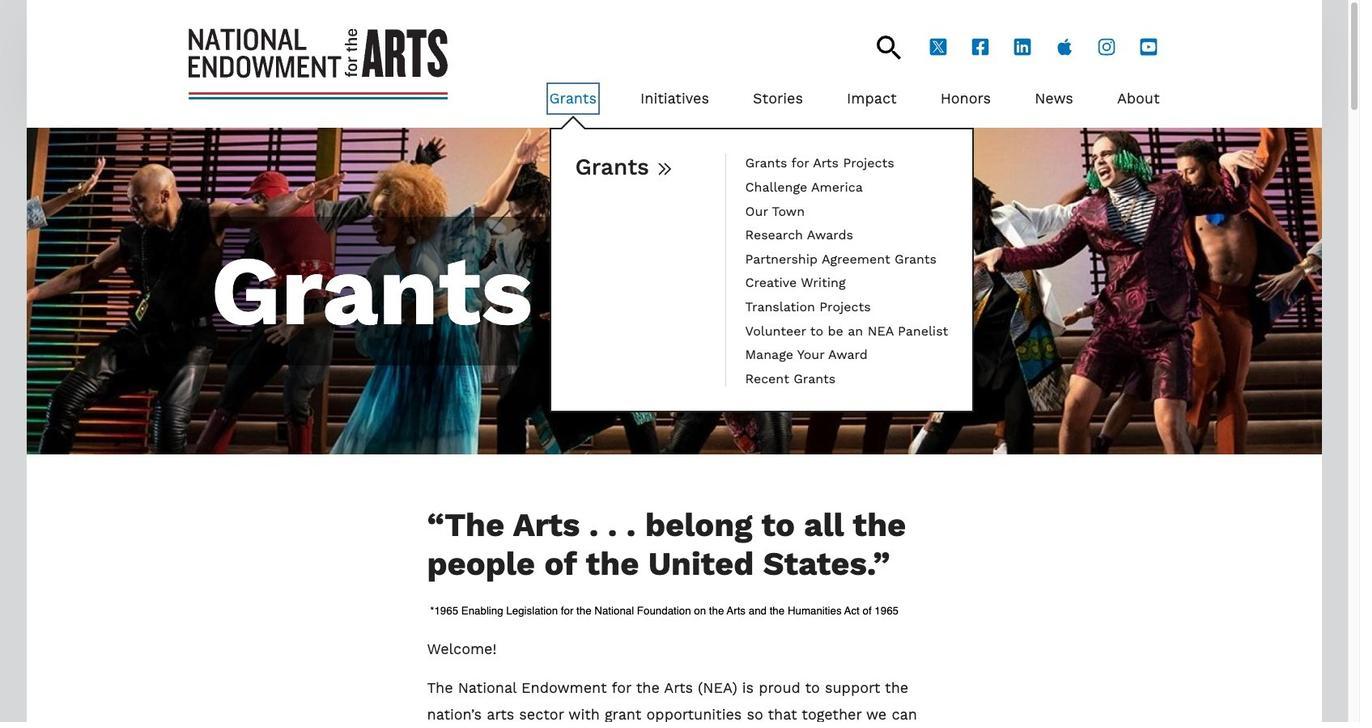 Task type: locate. For each thing, give the bounding box(es) containing it.
menu bar
[[549, 60, 1160, 413]]

actors stretched across the stage image
[[26, 128, 1322, 455]]

menu item
[[640, 86, 709, 112], [753, 86, 803, 112], [847, 86, 897, 112], [941, 86, 991, 112], [1035, 86, 1073, 112], [1117, 86, 1160, 112], [745, 154, 948, 172], [745, 178, 948, 196], [745, 202, 948, 220], [745, 226, 948, 244], [745, 250, 948, 267], [745, 274, 948, 291], [745, 298, 948, 315], [745, 322, 948, 339], [745, 346, 948, 363], [745, 370, 948, 387]]



Task type: vqa. For each thing, say whether or not it's contained in the screenshot.
"menu bar"
yes



Task type: describe. For each thing, give the bounding box(es) containing it.
national endowment for the arts logo image
[[188, 28, 447, 99]]



